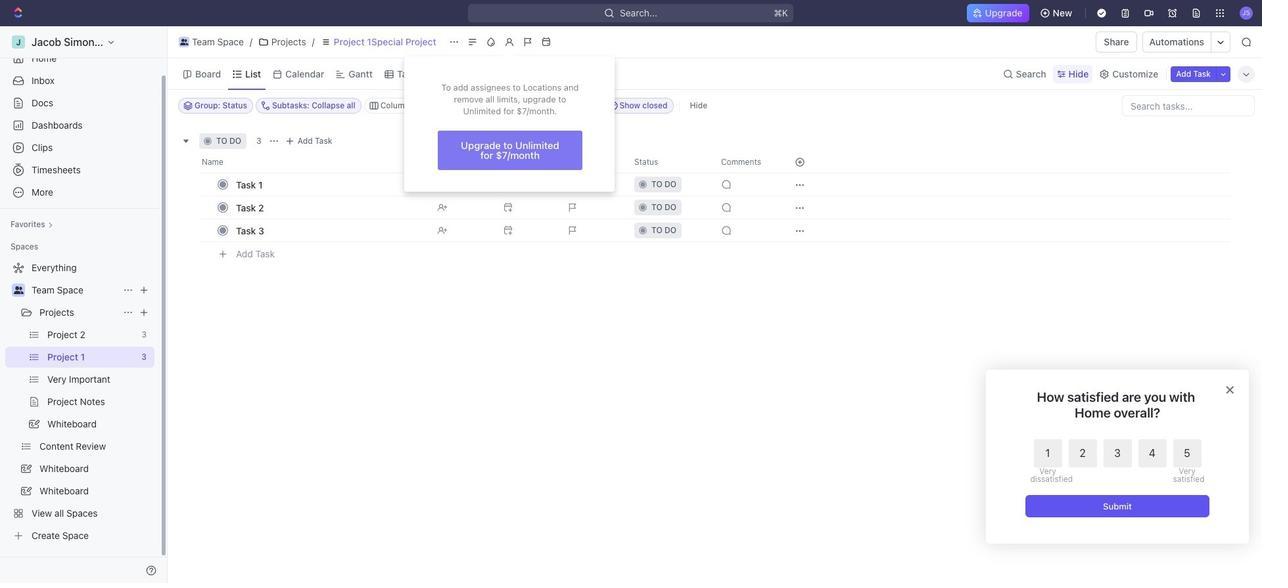 Task type: locate. For each thing, give the bounding box(es) containing it.
Search tasks... text field
[[1123, 96, 1255, 116]]

None text field
[[334, 37, 443, 47]]

set priority image
[[561, 173, 627, 197]]

option group
[[1031, 440, 1202, 484]]

dialog
[[986, 370, 1249, 544]]

jacob simon's workspace, , element
[[12, 36, 25, 49]]

user group image
[[13, 287, 23, 295]]

tree
[[5, 258, 155, 547]]



Task type: describe. For each thing, give the bounding box(es) containing it.
tree inside sidebar navigation
[[5, 258, 155, 547]]

user group image
[[180, 39, 188, 45]]

sidebar navigation
[[0, 26, 170, 584]]



Task type: vqa. For each thing, say whether or not it's contained in the screenshot.
My Work
no



